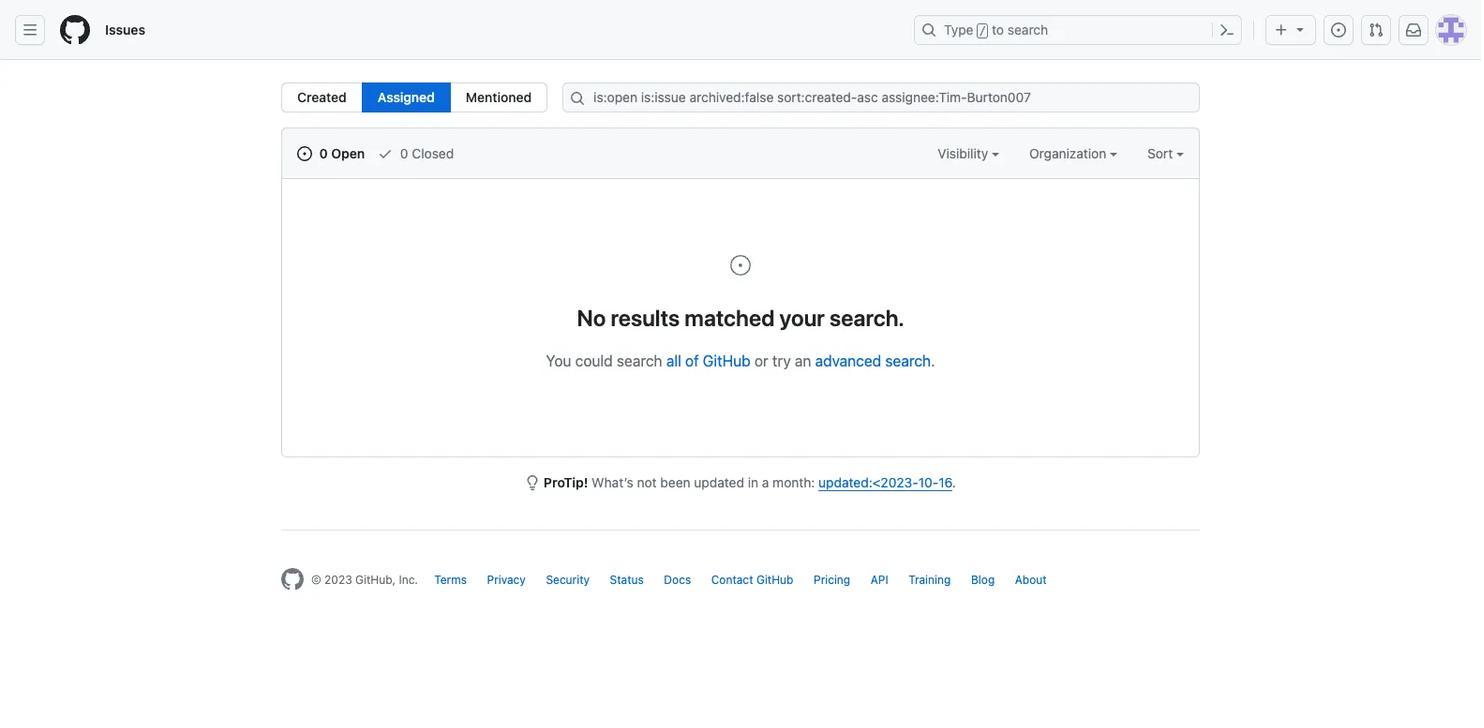 Task type: vqa. For each thing, say whether or not it's contained in the screenshot.
updated:<2023-10-16 link
yes



Task type: describe. For each thing, give the bounding box(es) containing it.
advanced search link
[[815, 353, 931, 369]]

blog
[[971, 573, 995, 587]]

homepage image
[[60, 15, 90, 45]]

issues element
[[281, 83, 548, 113]]

contact
[[711, 573, 753, 587]]

could
[[575, 353, 613, 369]]

contact github
[[711, 573, 794, 587]]

issues
[[105, 22, 145, 38]]

privacy link
[[487, 573, 526, 587]]

Search all issues text field
[[563, 83, 1200, 113]]

what's
[[592, 474, 634, 490]]

. for protip! what's not been updated in a month: updated:<2023-10-16 .
[[952, 474, 956, 490]]

0 vertical spatial github
[[703, 353, 751, 369]]

2 horizontal spatial search
[[1008, 22, 1048, 38]]

try
[[773, 353, 791, 369]]

inc.
[[399, 573, 418, 587]]

0 closed
[[397, 145, 454, 161]]

of
[[685, 353, 699, 369]]

advanced
[[815, 353, 882, 369]]

1 vertical spatial issue opened image
[[729, 254, 752, 277]]

/
[[980, 24, 986, 38]]

mentioned
[[466, 89, 532, 105]]

month:
[[773, 474, 815, 490]]

no
[[577, 305, 606, 331]]

terms
[[434, 573, 467, 587]]

you
[[546, 353, 571, 369]]

type / to search
[[944, 22, 1048, 38]]

status link
[[610, 573, 644, 587]]

Issues search field
[[563, 83, 1200, 113]]

an
[[795, 353, 811, 369]]

organization button
[[1029, 143, 1118, 163]]

updated
[[694, 474, 744, 490]]

your
[[780, 305, 825, 331]]

terms link
[[434, 573, 467, 587]]

0 closed link
[[378, 143, 454, 163]]

. for you could search all of github or try an advanced search .
[[931, 353, 935, 369]]

about
[[1015, 573, 1047, 587]]

matched
[[685, 305, 775, 331]]

pricing link
[[814, 573, 851, 587]]

open
[[331, 145, 365, 161]]

protip!
[[544, 474, 588, 490]]

©
[[311, 573, 321, 587]]

organization
[[1029, 145, 1110, 161]]

0 for open
[[319, 145, 328, 161]]

light bulb image
[[525, 475, 540, 490]]

issue opened image inside 0 open link
[[297, 146, 312, 161]]

visibility button
[[938, 143, 999, 163]]

visibility
[[938, 145, 992, 161]]

0 for closed
[[400, 145, 408, 161]]

0 horizontal spatial search
[[617, 353, 663, 369]]

0 open link
[[297, 143, 365, 163]]

10-
[[919, 474, 939, 490]]

0 open
[[316, 145, 365, 161]]



Task type: locate. For each thing, give the bounding box(es) containing it.
1 vertical spatial github
[[757, 573, 794, 587]]

0 horizontal spatial 0
[[319, 145, 328, 161]]

status
[[610, 573, 644, 587]]

been
[[660, 474, 691, 490]]

updated:<2023-10-16 link
[[819, 474, 952, 490]]

results
[[611, 305, 680, 331]]

security link
[[546, 573, 590, 587]]

1 horizontal spatial issue opened image
[[729, 254, 752, 277]]

github right contact
[[757, 573, 794, 587]]

to
[[992, 22, 1004, 38]]

github,
[[355, 573, 396, 587]]

blog link
[[971, 573, 995, 587]]

2023
[[325, 573, 352, 587]]

in
[[748, 474, 759, 490]]

search right "to"
[[1008, 22, 1048, 38]]

1 horizontal spatial 0
[[400, 145, 408, 161]]

.
[[931, 353, 935, 369], [952, 474, 956, 490]]

1 horizontal spatial .
[[952, 474, 956, 490]]

search
[[1008, 22, 1048, 38], [617, 353, 663, 369], [885, 353, 931, 369]]

0 horizontal spatial issue opened image
[[297, 146, 312, 161]]

issue opened image left 0 open
[[297, 146, 312, 161]]

assigned
[[378, 89, 435, 105]]

0 horizontal spatial github
[[703, 353, 751, 369]]

training link
[[909, 573, 951, 587]]

contact github link
[[711, 573, 794, 587]]

docs link
[[664, 573, 691, 587]]

0 right check image
[[400, 145, 408, 161]]

mentioned link
[[450, 83, 548, 113]]

16
[[939, 474, 952, 490]]

issue opened image
[[297, 146, 312, 161], [729, 254, 752, 277]]

protip! what's not been updated in a month: updated:<2023-10-16 .
[[544, 474, 956, 490]]

security
[[546, 573, 590, 587]]

command palette image
[[1220, 23, 1235, 38]]

training
[[909, 573, 951, 587]]

search down the search.
[[885, 353, 931, 369]]

plus image
[[1274, 22, 1289, 37]]

issue opened image up no results matched your search.
[[729, 254, 752, 277]]

no results matched your search.
[[577, 305, 904, 331]]

1 horizontal spatial search
[[885, 353, 931, 369]]

github
[[703, 353, 751, 369], [757, 573, 794, 587]]

1 vertical spatial .
[[952, 474, 956, 490]]

git pull request image
[[1369, 23, 1384, 38]]

created link
[[281, 83, 363, 113]]

sort button
[[1148, 143, 1184, 163]]

2 0 from the left
[[400, 145, 408, 161]]

all
[[666, 353, 681, 369]]

created
[[297, 89, 347, 105]]

docs
[[664, 573, 691, 587]]

or
[[755, 353, 769, 369]]

api link
[[871, 573, 889, 587]]

search left all
[[617, 353, 663, 369]]

a
[[762, 474, 769, 490]]

type
[[944, 22, 974, 38]]

homepage image
[[281, 568, 304, 591]]

check image
[[378, 146, 393, 161]]

© 2023 github, inc.
[[311, 573, 418, 587]]

0 horizontal spatial .
[[931, 353, 935, 369]]

not
[[637, 474, 657, 490]]

pricing
[[814, 573, 851, 587]]

you could search all of github or try an advanced search .
[[546, 353, 935, 369]]

about link
[[1015, 573, 1047, 587]]

0
[[319, 145, 328, 161], [400, 145, 408, 161]]

1 0 from the left
[[319, 145, 328, 161]]

search image
[[570, 91, 585, 106]]

1 horizontal spatial github
[[757, 573, 794, 587]]

privacy
[[487, 573, 526, 587]]

sort
[[1148, 145, 1173, 161]]

updated:<2023-
[[819, 474, 919, 490]]

. right the 10- at the right bottom of page
[[952, 474, 956, 490]]

github right of
[[703, 353, 751, 369]]

search.
[[830, 305, 904, 331]]

notifications image
[[1406, 23, 1421, 38]]

closed
[[412, 145, 454, 161]]

. right advanced
[[931, 353, 935, 369]]

0 vertical spatial .
[[931, 353, 935, 369]]

0 vertical spatial issue opened image
[[297, 146, 312, 161]]

0 left 'open'
[[319, 145, 328, 161]]

api
[[871, 573, 889, 587]]

triangle down image
[[1293, 22, 1308, 37]]

all of github link
[[666, 353, 751, 369]]

issue opened image
[[1331, 23, 1346, 38]]

assigned link
[[362, 83, 451, 113]]



